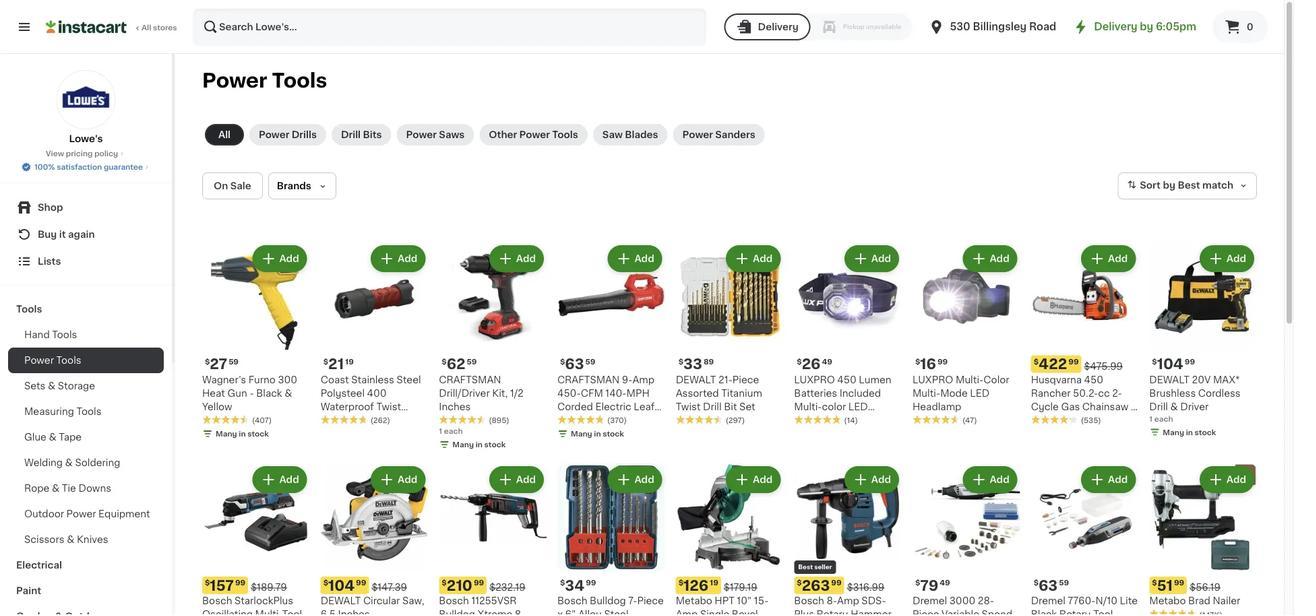 Task type: locate. For each thing, give the bounding box(es) containing it.
product group containing 126
[[676, 464, 784, 616]]

1 horizontal spatial 104
[[1157, 357, 1184, 372]]

stores
[[153, 24, 177, 31]]

450 up included
[[838, 375, 857, 385]]

(262)
[[371, 417, 390, 425]]

lumen up included
[[859, 375, 892, 385]]

dremel down 79
[[913, 597, 947, 606]]

2 horizontal spatial piece
[[913, 610, 940, 616]]

inches inside $ 104 99 $147.39 dewalt circular saw, 6.5 inches
[[338, 610, 370, 616]]

batteries
[[795, 389, 838, 398]]

multi-
[[956, 375, 984, 385], [913, 389, 941, 398], [795, 402, 822, 412], [255, 610, 282, 616]]

59 for furno
[[229, 358, 239, 366]]

amp inside $ 126 19 $179.19 metabo hpt 10" 15- amp single beve
[[676, 610, 698, 616]]

storage
[[58, 382, 95, 391]]

None search field
[[193, 8, 707, 46]]

2-
[[1113, 389, 1122, 398]]

dewalt inside dewalt 20v max* brushless cordless drill & driver 1 each
[[1150, 375, 1190, 385]]

1 vertical spatial amp
[[837, 597, 860, 606]]

piece for 79
[[913, 610, 940, 616]]

dewalt up the assorted at bottom
[[676, 375, 716, 385]]

104 up brushless
[[1157, 357, 1184, 372]]

bosch up 6"
[[558, 597, 588, 606]]

many in stock down 'red'
[[571, 431, 624, 438]]

0 vertical spatial -
[[250, 389, 254, 398]]

49 right 79
[[940, 579, 950, 587]]

99 for 16
[[938, 358, 948, 366]]

99 inside $ 422 99 $475.99 husqvarna 450 rancher 50.2-cc 2- cycle gas chainsaw - 20"
[[1069, 358, 1079, 366]]

49 inside $ 26 49
[[822, 358, 833, 366]]

9-
[[622, 375, 633, 385]]

27
[[210, 357, 227, 372]]

many for 63
[[571, 431, 592, 438]]

$157.99 original price: $189.79 element
[[202, 577, 310, 595]]

coast
[[321, 375, 349, 385]]

11255vsr
[[472, 597, 517, 606]]

power inside power saws link
[[406, 130, 437, 140]]

add for dewalt circular saw, 6.5 inches
[[398, 475, 418, 485]]

99 right 422 on the right bottom
[[1069, 358, 1079, 366]]

rotary inside dremel 7760-n/10 lite black rotary tool
[[1060, 610, 1091, 616]]

stock for 27
[[248, 431, 269, 438]]

in down driver
[[1187, 429, 1193, 436]]

51
[[1157, 579, 1173, 593]]

2 horizontal spatial drill
[[1150, 402, 1168, 412]]

add for metabo hpt 10" 15- amp single beve
[[753, 475, 773, 485]]

2 twist from the left
[[676, 402, 701, 412]]

rotary down 8-
[[817, 610, 849, 616]]

0 vertical spatial headlamp
[[913, 402, 962, 412]]

satisfaction
[[57, 164, 102, 171]]

many in stock down driver
[[1163, 429, 1217, 436]]

0 vertical spatial amp
[[633, 375, 655, 385]]

450 inside luxpro 450 lumen batteries included multi-color led headlamp
[[838, 375, 857, 385]]

0 horizontal spatial luxpro
[[795, 375, 835, 385]]

in for 63
[[594, 431, 601, 438]]

- right gun
[[250, 389, 254, 398]]

headlamp
[[913, 402, 962, 412], [795, 416, 843, 425]]

add for bosch bulldog 7-piece x 6" alloy stee
[[635, 475, 654, 485]]

& for tape
[[49, 433, 56, 442]]

power inside other power tools link
[[520, 130, 550, 140]]

0 vertical spatial best
[[1178, 181, 1201, 190]]

bosch inside the $ 157 99 $189.79 bosch starlockplus oscillating multi-too
[[202, 597, 232, 606]]

add button for bosch 8-amp sds- plus rotary hamme
[[846, 468, 898, 492]]

1 horizontal spatial power tools
[[202, 71, 327, 90]]

add button for dewalt circular saw, 6.5 inches
[[372, 468, 424, 492]]

$ 63 59 up 450-
[[560, 357, 596, 372]]

49 inside $ 79 49
[[940, 579, 950, 587]]

outdoor power equipment link
[[8, 502, 164, 527]]

1 horizontal spatial inches
[[439, 402, 471, 412]]

dremel 3000 28- piece variable spee
[[913, 597, 1013, 616]]

delivery by 6:05pm
[[1095, 22, 1197, 32]]

inches right 6.5
[[338, 610, 370, 616]]

0 vertical spatial power tools
[[202, 71, 327, 90]]

rotary down 7760-
[[1060, 610, 1091, 616]]

each inside dewalt 20v max* brushless cordless drill & driver 1 each
[[1155, 415, 1174, 423]]

amp inside craftsman 9-amp 450-cfm 140-mph corded electric leaf blower - red
[[633, 375, 655, 385]]

waterproof
[[321, 402, 374, 412]]

0 horizontal spatial 1
[[439, 428, 442, 435]]

1 450 from the left
[[1085, 375, 1104, 385]]

2 horizontal spatial dewalt
[[1150, 375, 1190, 385]]

twist inside dewalt 21-piece assorted titanium twist drill bit set
[[676, 402, 701, 412]]

in for 104
[[1187, 429, 1193, 436]]

0 horizontal spatial lumen
[[390, 416, 422, 425]]

1 horizontal spatial twist
[[676, 402, 701, 412]]

99 up circular
[[356, 579, 366, 587]]

0 horizontal spatial 63
[[565, 357, 584, 372]]

2 bosch from the left
[[558, 597, 588, 606]]

49 for 26
[[822, 358, 833, 366]]

yellow
[[202, 402, 232, 412]]

cc
[[1099, 389, 1110, 398]]

led
[[970, 389, 990, 398], [849, 402, 868, 412], [321, 429, 340, 439]]

28-
[[978, 597, 995, 606]]

0 vertical spatial piece
[[733, 375, 759, 385]]

1 horizontal spatial craftsman
[[558, 375, 620, 385]]

2 horizontal spatial -
[[1131, 402, 1135, 412]]

power left drills
[[259, 130, 289, 140]]

0 vertical spatial 49
[[822, 358, 833, 366]]

many in stock for 104
[[1163, 429, 1217, 436]]

by right sort
[[1163, 181, 1176, 190]]

0 vertical spatial led
[[970, 389, 990, 398]]

0 horizontal spatial inches
[[338, 610, 370, 616]]

multi- down "starlockplus"
[[255, 610, 282, 616]]

99 right '210'
[[474, 579, 484, 587]]

many in stock down 1 each
[[453, 441, 506, 449]]

rotary inside $ 263 99 $316.99 bosch 8-amp sds- plus rotary hamme
[[817, 610, 849, 616]]

1 horizontal spatial 49
[[940, 579, 950, 587]]

multi- up mode
[[956, 375, 984, 385]]

& right glue
[[49, 433, 56, 442]]

in down gun
[[239, 431, 246, 438]]

power inside 'power drills' link
[[259, 130, 289, 140]]

99 up 8-
[[832, 579, 842, 587]]

add button for metabo brad nailer
[[1201, 468, 1253, 492]]

0 vertical spatial 19
[[345, 358, 354, 366]]

1 vertical spatial led
[[849, 402, 868, 412]]

twist up '(262)'
[[377, 402, 401, 412]]

& down brushless
[[1171, 402, 1178, 412]]

view
[[46, 150, 64, 157]]

104 up 6.5
[[328, 579, 355, 593]]

& left tie
[[52, 484, 60, 494]]

add button for dremel 7760-n/10 lite black rotary tool
[[1083, 468, 1135, 492]]

2 craftsman from the left
[[439, 375, 501, 385]]

1 twist from the left
[[377, 402, 401, 412]]

1 rotary from the left
[[1060, 610, 1091, 616]]

dremel for 63
[[1031, 597, 1066, 606]]

equipment
[[99, 510, 150, 519]]

8-
[[827, 597, 837, 606]]

twist down the assorted at bottom
[[676, 402, 701, 412]]

gas
[[1062, 402, 1080, 412]]

59 for 9-
[[586, 358, 596, 366]]

49 right "26"
[[822, 358, 833, 366]]

2 horizontal spatial amp
[[837, 597, 860, 606]]

black inside dremel 7760-n/10 lite black rotary tool
[[1031, 610, 1057, 616]]

0 horizontal spatial craftsman
[[439, 375, 501, 385]]

headlamp down color
[[795, 416, 843, 425]]

- inside craftsman 9-amp 450-cfm 140-mph corded electric leaf blower - red
[[593, 416, 597, 425]]

add for coast stainless steel polysteel 400 waterproof twist focusing 440-lumen led spotlight flashlight
[[398, 254, 418, 264]]

add button for craftsman drill/driver kit, 1/2 inches
[[491, 247, 543, 271]]

$ 63 59 for craftsman
[[560, 357, 596, 372]]

62
[[447, 357, 466, 372]]

headlamp down mode
[[913, 402, 962, 412]]

steel
[[397, 375, 421, 385]]

0 vertical spatial lumen
[[859, 375, 892, 385]]

by inside 'field'
[[1163, 181, 1176, 190]]

1 vertical spatial 104
[[328, 579, 355, 593]]

piece inside dremel 3000 28- piece variable spee
[[913, 610, 940, 616]]

1 horizontal spatial -
[[593, 416, 597, 425]]

0 horizontal spatial dewalt
[[321, 597, 361, 606]]

79
[[921, 579, 939, 593]]

add button for craftsman 9-amp 450-cfm 140-mph corded electric leaf blower - red
[[609, 247, 661, 271]]

59 up cfm
[[586, 358, 596, 366]]

1 horizontal spatial delivery
[[1095, 22, 1138, 32]]

rope & tie downs
[[24, 484, 111, 494]]

99 for 210
[[474, 579, 484, 587]]

& inside 'link'
[[48, 382, 55, 391]]

craftsman up drill/driver
[[439, 375, 501, 385]]

dewalt inside dewalt 21-piece assorted titanium twist drill bit set
[[676, 375, 716, 385]]

all left stores
[[142, 24, 151, 31]]

dewalt 21-piece assorted titanium twist drill bit set
[[676, 375, 762, 412]]

many down blower
[[571, 431, 592, 438]]

power sanders
[[683, 130, 756, 140]]

add
[[279, 254, 299, 264], [398, 254, 418, 264], [516, 254, 536, 264], [635, 254, 654, 264], [753, 254, 773, 264], [872, 254, 891, 264], [990, 254, 1010, 264], [1109, 254, 1128, 264], [1227, 254, 1247, 264], [279, 475, 299, 485], [398, 475, 418, 485], [516, 475, 536, 485], [635, 475, 654, 485], [753, 475, 773, 485], [872, 475, 891, 485], [990, 475, 1010, 485], [1109, 475, 1128, 485], [1227, 475, 1247, 485]]

power up scissors & knives link
[[66, 510, 96, 519]]

49 for 79
[[940, 579, 950, 587]]

0 horizontal spatial -
[[250, 389, 254, 398]]

piece inside bosch bulldog 7-piece x 6" alloy stee
[[637, 597, 664, 606]]

add for metabo brad nailer
[[1227, 475, 1247, 485]]

1 metabo from the left
[[676, 597, 713, 606]]

by for sort
[[1163, 181, 1176, 190]]

product group containing 62
[[439, 243, 547, 453]]

in down 'red'
[[594, 431, 601, 438]]

rope
[[24, 484, 50, 494]]

lists
[[38, 257, 61, 266]]

59 inside $ 62 59
[[467, 358, 477, 366]]

-
[[250, 389, 254, 398], [1131, 402, 1135, 412], [593, 416, 597, 425]]

all inside all link
[[218, 130, 231, 140]]

1 horizontal spatial amp
[[676, 610, 698, 616]]

1 vertical spatial bulldog
[[439, 610, 475, 616]]

1 vertical spatial all
[[218, 130, 231, 140]]

59 up 7760-
[[1059, 579, 1069, 587]]

& for knives
[[67, 535, 74, 545]]

1 vertical spatial 63
[[1039, 579, 1058, 593]]

0 horizontal spatial 49
[[822, 358, 833, 366]]

1 horizontal spatial luxpro
[[913, 375, 954, 385]]

metabo brad nailer
[[1150, 597, 1241, 606]]

lumen inside luxpro 450 lumen batteries included multi-color led headlamp
[[859, 375, 892, 385]]

1 horizontal spatial bulldog
[[590, 597, 626, 606]]

1 vertical spatial -
[[1131, 402, 1135, 412]]

0 horizontal spatial rotary
[[817, 610, 849, 616]]

stock for 63
[[603, 431, 624, 438]]

1 horizontal spatial 63
[[1039, 579, 1058, 593]]

$
[[205, 358, 210, 366], [323, 358, 328, 366], [560, 358, 565, 366], [679, 358, 684, 366], [916, 358, 921, 366], [1034, 358, 1039, 366], [442, 358, 447, 366], [797, 358, 802, 366], [1153, 358, 1157, 366], [205, 579, 210, 587], [323, 579, 328, 587], [560, 579, 565, 587], [679, 579, 684, 587], [916, 579, 921, 587], [1034, 579, 1039, 587], [442, 579, 447, 587], [797, 579, 802, 587], [1153, 579, 1157, 587]]

$ 126 19 $179.19 metabo hpt 10" 15- amp single beve
[[676, 579, 769, 616]]

63 up dremel 7760-n/10 lite black rotary tool
[[1039, 579, 1058, 593]]

1 luxpro from the left
[[913, 375, 954, 385]]

1 horizontal spatial each
[[1155, 415, 1174, 423]]

2 luxpro from the left
[[795, 375, 835, 385]]

black left tool
[[1031, 610, 1057, 616]]

dewalt up brushless
[[1150, 375, 1190, 385]]

1 horizontal spatial led
[[849, 402, 868, 412]]

1 horizontal spatial drill
[[703, 402, 722, 412]]

black down the furno
[[256, 389, 282, 398]]

1 horizontal spatial dewalt
[[676, 375, 716, 385]]

0 vertical spatial inches
[[439, 402, 471, 412]]

1 vertical spatial 49
[[940, 579, 950, 587]]

$ inside $ 62 59
[[442, 358, 447, 366]]

multi- inside luxpro 450 lumen batteries included multi-color led headlamp
[[795, 402, 822, 412]]

19 for 21
[[345, 358, 354, 366]]

best inside 'field'
[[1178, 181, 1201, 190]]

0 vertical spatial 1
[[1150, 415, 1153, 423]]

0 horizontal spatial drill
[[341, 130, 361, 140]]

59 for 7760-
[[1059, 579, 1069, 587]]

bosch 11255vsr bulldog xtreme 8
[[439, 597, 546, 616]]

2 dremel from the left
[[1031, 597, 1066, 606]]

glue & tape link
[[8, 425, 164, 450]]

21-
[[719, 375, 733, 385]]

guarantee
[[104, 164, 143, 171]]

0 vertical spatial bulldog
[[590, 597, 626, 606]]

product group containing 16
[[913, 243, 1021, 426]]

2 horizontal spatial led
[[970, 389, 990, 398]]

0 vertical spatial 63
[[565, 357, 584, 372]]

19 inside the $ 21 19
[[345, 358, 354, 366]]

(47)
[[963, 417, 977, 425]]

49
[[822, 358, 833, 366], [940, 579, 950, 587]]

1 vertical spatial 1
[[439, 428, 442, 435]]

2 vertical spatial piece
[[913, 610, 940, 616]]

dewalt
[[676, 375, 716, 385], [1150, 375, 1190, 385], [321, 597, 361, 606]]

bulldog down '210'
[[439, 610, 475, 616]]

99 inside $ 210 99
[[474, 579, 484, 587]]

black inside wagner's furno 300 heat gun - black & yellow
[[256, 389, 282, 398]]

metabo down 126
[[676, 597, 713, 606]]

power right other
[[520, 130, 550, 140]]

craftsman for 62
[[439, 375, 501, 385]]

1 dremel from the left
[[913, 597, 947, 606]]

59 right 62
[[467, 358, 477, 366]]

each down brushless
[[1155, 415, 1174, 423]]

piece inside dewalt 21-piece assorted titanium twist drill bit set
[[733, 375, 759, 385]]

each down drill/driver
[[444, 428, 463, 435]]

3 bosch from the left
[[439, 597, 469, 606]]

530
[[950, 22, 971, 32]]

59 inside $ 27 59
[[229, 358, 239, 366]]

- right chainsaw
[[1131, 402, 1135, 412]]

coast stainless steel polysteel 400 waterproof twist focusing 440-lumen led spotlight flashlight
[[321, 375, 422, 452]]

lumen down steel
[[390, 416, 422, 425]]

1 craftsman from the left
[[558, 375, 620, 385]]

stock down driver
[[1195, 429, 1217, 436]]

stock down (407)
[[248, 431, 269, 438]]

amp left single
[[676, 610, 698, 616]]

530 billingsley road button
[[929, 8, 1057, 46]]

0 vertical spatial all
[[142, 24, 151, 31]]

2 vertical spatial led
[[321, 429, 340, 439]]

99 inside $ 263 99 $316.99 bosch 8-amp sds- plus rotary hamme
[[832, 579, 842, 587]]

1 horizontal spatial 19
[[710, 579, 719, 587]]

1 vertical spatial 19
[[710, 579, 719, 587]]

20"
[[1031, 416, 1048, 425]]

in
[[1187, 429, 1193, 436], [239, 431, 246, 438], [594, 431, 601, 438], [476, 441, 483, 449]]

craftsman inside craftsman 9-amp 450-cfm 140-mph corded electric leaf blower - red
[[558, 375, 620, 385]]

hand tools link
[[8, 322, 164, 348]]

welding
[[24, 459, 63, 468]]

99 for 34
[[586, 579, 596, 587]]

63 for craftsman
[[565, 357, 584, 372]]

1 down brushless
[[1150, 415, 1153, 423]]

all link
[[205, 124, 244, 146]]

best
[[1178, 181, 1201, 190], [799, 565, 813, 571]]

product group containing 21
[[321, 243, 428, 452]]

stock down (370)
[[603, 431, 624, 438]]

99 inside the $ 34 99
[[586, 579, 596, 587]]

add button for bosch 11255vsr bulldog xtreme 8
[[491, 468, 543, 492]]

product group
[[202, 243, 310, 442], [321, 243, 428, 452], [439, 243, 547, 453], [558, 243, 665, 442], [676, 243, 784, 426], [795, 243, 902, 426], [913, 243, 1021, 426], [1031, 243, 1139, 426], [1150, 243, 1258, 441], [202, 464, 310, 616], [321, 464, 428, 616], [439, 464, 547, 616], [558, 464, 665, 616], [676, 464, 784, 616], [795, 464, 902, 616], [913, 464, 1021, 616], [1031, 464, 1139, 616], [1150, 464, 1258, 616]]

power tools down hand tools
[[24, 356, 81, 365]]

bosch bulldog 7-piece x 6" alloy stee
[[558, 597, 664, 616]]

1 horizontal spatial all
[[218, 130, 231, 140]]

0 horizontal spatial $ 63 59
[[560, 357, 596, 372]]

2 vertical spatial -
[[593, 416, 597, 425]]

0 horizontal spatial headlamp
[[795, 416, 843, 425]]

104 inside $ 104 99 $147.39 dewalt circular saw, 6.5 inches
[[328, 579, 355, 593]]

craftsman inside craftsman drill/driver kit, 1/2 inches
[[439, 375, 501, 385]]

electric
[[596, 402, 632, 412]]

0 horizontal spatial twist
[[377, 402, 401, 412]]

bulldog up alloy
[[590, 597, 626, 606]]

delivery inside delivery by 6:05pm link
[[1095, 22, 1138, 32]]

best left the seller
[[799, 565, 813, 571]]

$56.19
[[1190, 583, 1221, 593]]

0 horizontal spatial by
[[1140, 22, 1154, 32]]

metabo
[[676, 597, 713, 606], [1150, 597, 1186, 606]]

2 rotary from the left
[[817, 610, 849, 616]]

0 horizontal spatial metabo
[[676, 597, 713, 606]]

$ inside $ 422 99 $475.99 husqvarna 450 rancher 50.2-cc 2- cycle gas chainsaw - 20"
[[1034, 358, 1039, 366]]

450-
[[558, 389, 581, 398]]

led inside coast stainless steel polysteel 400 waterproof twist focusing 440-lumen led spotlight flashlight
[[321, 429, 340, 439]]

0 horizontal spatial led
[[321, 429, 340, 439]]

1 vertical spatial by
[[1163, 181, 1176, 190]]

0 horizontal spatial power tools
[[24, 356, 81, 365]]

tools right the hand at the bottom of the page
[[52, 330, 77, 340]]

0 horizontal spatial black
[[256, 389, 282, 398]]

stock
[[1195, 429, 1217, 436], [248, 431, 269, 438], [603, 431, 624, 438], [485, 441, 506, 449]]

2 450 from the left
[[838, 375, 857, 385]]

$ inside $ 263 99 $316.99 bosch 8-amp sds- plus rotary hamme
[[797, 579, 802, 587]]

mph
[[627, 389, 650, 398]]

heat
[[202, 389, 225, 398]]

drill bits link
[[332, 124, 391, 146]]

product group containing 51
[[1150, 464, 1258, 616]]

delivery for delivery by 6:05pm
[[1095, 22, 1138, 32]]

2 vertical spatial amp
[[676, 610, 698, 616]]

instacart logo image
[[46, 19, 127, 35]]

0
[[1247, 22, 1254, 32]]

0 horizontal spatial 450
[[838, 375, 857, 385]]

drill left bits
[[341, 130, 361, 140]]

1 vertical spatial $ 63 59
[[1034, 579, 1069, 593]]

dremel
[[913, 597, 947, 606], [1031, 597, 1066, 606]]

0 horizontal spatial 19
[[345, 358, 354, 366]]

amp down $263.99 original price: $316.99 element
[[837, 597, 860, 606]]

dewalt up 6.5
[[321, 597, 361, 606]]

& right sets
[[48, 382, 55, 391]]

2 metabo from the left
[[1150, 597, 1186, 606]]

$ 62 59
[[442, 357, 477, 372]]

99 inside $ 51 99
[[1175, 579, 1185, 587]]

99 up 20v
[[1185, 358, 1196, 366]]

19
[[345, 358, 354, 366], [710, 579, 719, 587]]

99 inside $ 104 99
[[1185, 358, 1196, 366]]

all inside all stores link
[[142, 24, 151, 31]]

power sanders link
[[673, 124, 765, 146]]

product group containing 210
[[439, 464, 547, 616]]

add for craftsman drill/driver kit, 1/2 inches
[[516, 254, 536, 264]]

0 vertical spatial by
[[1140, 22, 1154, 32]]

delivery inside delivery button
[[758, 22, 799, 32]]

saw blades
[[603, 130, 658, 140]]

many in stock down (407)
[[216, 431, 269, 438]]

power down the hand at the bottom of the page
[[24, 356, 54, 365]]

brad
[[1189, 597, 1211, 606]]

- inside $ 422 99 $475.99 husqvarna 450 rancher 50.2-cc 2- cycle gas chainsaw - 20"
[[1131, 402, 1135, 412]]

dremel inside dremel 3000 28- piece variable spee
[[913, 597, 947, 606]]

& inside wagner's furno 300 heat gun - black & yellow
[[285, 389, 292, 398]]

0 horizontal spatial delivery
[[758, 22, 799, 32]]

1 vertical spatial lumen
[[390, 416, 422, 425]]

1 horizontal spatial piece
[[733, 375, 759, 385]]

1 horizontal spatial headlamp
[[913, 402, 962, 412]]

1 horizontal spatial 1
[[1150, 415, 1153, 423]]

0 horizontal spatial 104
[[328, 579, 355, 593]]

0 vertical spatial black
[[256, 389, 282, 398]]

1 horizontal spatial 450
[[1085, 375, 1104, 385]]

1 bosch from the left
[[202, 597, 232, 606]]

1 horizontal spatial lumen
[[859, 375, 892, 385]]

multi- down batteries
[[795, 402, 822, 412]]

drill down brushless
[[1150, 402, 1168, 412]]

metabo down $ 51 99
[[1150, 597, 1186, 606]]

& down 300
[[285, 389, 292, 398]]

product group containing 33
[[676, 243, 784, 426]]

1 horizontal spatial $ 63 59
[[1034, 579, 1069, 593]]

led down focusing
[[321, 429, 340, 439]]

brands
[[277, 181, 311, 191]]

Search field
[[194, 9, 706, 45]]

polysteel
[[321, 389, 365, 398]]

luxpro for 26
[[795, 375, 835, 385]]

Best match Sort by field
[[1118, 173, 1258, 200]]

19 right "21"
[[345, 358, 354, 366]]

tie
[[62, 484, 76, 494]]

99 for husqvarna 450 rancher 50.2-cc 2- cycle gas chainsaw - 20"
[[1069, 358, 1079, 366]]

63 up 450-
[[565, 357, 584, 372]]

luxpro inside luxpro 450 lumen batteries included multi-color led headlamp
[[795, 375, 835, 385]]

& left the knives
[[67, 535, 74, 545]]

0 horizontal spatial best
[[799, 565, 813, 571]]

best left match
[[1178, 181, 1201, 190]]

dremel left 7760-
[[1031, 597, 1066, 606]]

scissors & knives
[[24, 535, 108, 545]]

product group containing 79
[[913, 464, 1021, 616]]

$ inside $ 210 99
[[442, 579, 447, 587]]

4 bosch from the left
[[795, 597, 825, 606]]

$ 51 99
[[1153, 579, 1185, 593]]

service type group
[[725, 13, 913, 40]]

drill left bit
[[703, 402, 722, 412]]

1 horizontal spatial rotary
[[1060, 610, 1091, 616]]

it
[[59, 230, 66, 239]]

1 vertical spatial piece
[[637, 597, 664, 606]]

$ 263 99 $316.99 bosch 8-amp sds- plus rotary hamme
[[795, 579, 892, 616]]

- left 'red'
[[593, 416, 597, 425]]

add for dremel 3000 28- piece variable spee
[[990, 475, 1010, 485]]

add for dewalt 20v max* brushless cordless drill & driver
[[1227, 254, 1247, 264]]

bosch up oscillating
[[202, 597, 232, 606]]

0 vertical spatial $ 63 59
[[560, 357, 596, 372]]

tools up the hand at the bottom of the page
[[16, 305, 42, 314]]

99 right 51
[[1175, 579, 1185, 587]]

by left 6:05pm
[[1140, 22, 1154, 32]]

craftsman for 63
[[558, 375, 620, 385]]

& right welding
[[65, 459, 73, 468]]

1 horizontal spatial metabo
[[1150, 597, 1186, 606]]

0 vertical spatial 104
[[1157, 357, 1184, 372]]

450 up 50.2-
[[1085, 375, 1104, 385]]

luxpro inside luxpro multi-color multi-mode led headlamp
[[913, 375, 954, 385]]

19 inside $ 126 19 $179.19 metabo hpt 10" 15- amp single beve
[[710, 579, 719, 587]]

0 horizontal spatial piece
[[637, 597, 664, 606]]

each
[[1155, 415, 1174, 423], [444, 428, 463, 435]]

many down driver
[[1163, 429, 1185, 436]]

$ inside $ 16 99
[[916, 358, 921, 366]]

$ inside $ 27 59
[[205, 358, 210, 366]]

& for storage
[[48, 382, 55, 391]]

lowe's logo image
[[56, 70, 116, 129]]

1 vertical spatial best
[[799, 565, 813, 571]]

luxpro down $ 16 99
[[913, 375, 954, 385]]

add button for luxpro multi-color multi-mode led headlamp
[[965, 247, 1017, 271]]

1 horizontal spatial by
[[1163, 181, 1176, 190]]

0 horizontal spatial bulldog
[[439, 610, 475, 616]]

power inside power tools link
[[24, 356, 54, 365]]

dremel inside dremel 7760-n/10 lite black rotary tool
[[1031, 597, 1066, 606]]

lists link
[[8, 248, 164, 275]]

sets & storage link
[[8, 374, 164, 399]]

99 right 16
[[938, 358, 948, 366]]

59 for drill/driver
[[467, 358, 477, 366]]

0 vertical spatial each
[[1155, 415, 1174, 423]]

wagner's furno 300 heat gun - black & yellow
[[202, 375, 297, 412]]

stock for 104
[[1195, 429, 1217, 436]]

1 vertical spatial black
[[1031, 610, 1057, 616]]

led down included
[[849, 402, 868, 412]]

1 vertical spatial each
[[444, 428, 463, 435]]

★★★★★
[[202, 415, 249, 425], [202, 415, 249, 425], [321, 415, 368, 425], [321, 415, 368, 425], [558, 415, 605, 425], [558, 415, 605, 425], [676, 415, 723, 425], [676, 415, 723, 425], [913, 415, 960, 425], [913, 415, 960, 425], [1031, 415, 1079, 425], [1031, 415, 1079, 425], [439, 415, 486, 425], [439, 415, 486, 425], [795, 415, 842, 425], [795, 415, 842, 425]]

bosch down '210'
[[439, 597, 469, 606]]

luxpro up batteries
[[795, 375, 835, 385]]

add button for metabo hpt 10" 15- amp single beve
[[728, 468, 780, 492]]

rotary
[[1060, 610, 1091, 616], [817, 610, 849, 616]]

99 inside $ 16 99
[[938, 358, 948, 366]]

outdoor
[[24, 510, 64, 519]]

add for luxpro 450 lumen batteries included multi-color led headlamp
[[872, 254, 891, 264]]



Task type: vqa. For each thing, say whether or not it's contained in the screenshot.
'image3.png'
no



Task type: describe. For each thing, give the bounding box(es) containing it.
power saws
[[406, 130, 465, 140]]

$51.99 original price: $56.19 element
[[1150, 577, 1258, 595]]

1 inside dewalt 20v max* brushless cordless drill & driver 1 each
[[1150, 415, 1153, 423]]

$126.19 original price: $179.19 element
[[676, 577, 784, 595]]

titanium
[[722, 389, 762, 398]]

match
[[1203, 181, 1234, 190]]

dremel for 79
[[913, 597, 947, 606]]

multi- down 16
[[913, 389, 941, 398]]

power drills
[[259, 130, 317, 140]]

$316.99
[[847, 583, 885, 593]]

headlamp inside luxpro 450 lumen batteries included multi-color led headlamp
[[795, 416, 843, 425]]

amp inside $ 263 99 $316.99 bosch 8-amp sds- plus rotary hamme
[[837, 597, 860, 606]]

$ inside $ 26 49
[[797, 358, 802, 366]]

sanders
[[716, 130, 756, 140]]

power inside outdoor power equipment link
[[66, 510, 96, 519]]

add button for dremel 3000 28- piece variable spee
[[965, 468, 1017, 492]]

drill inside dewalt 21-piece assorted titanium twist drill bit set
[[703, 402, 722, 412]]

$ 34 99
[[560, 579, 596, 593]]

$ 16 99
[[916, 357, 948, 372]]

all for all stores
[[142, 24, 151, 31]]

chainsaw
[[1083, 402, 1129, 412]]

bulldog inside bosch bulldog 7-piece x 6" alloy stee
[[590, 597, 626, 606]]

alloy
[[578, 610, 602, 616]]

power tools link
[[8, 348, 164, 374]]

product group containing 157
[[202, 464, 310, 616]]

in down craftsman drill/driver kit, 1/2 inches
[[476, 441, 483, 449]]

$ inside $ 104 99
[[1153, 358, 1157, 366]]

drill inside dewalt 20v max* brushless cordless drill & driver 1 each
[[1150, 402, 1168, 412]]

$ inside $ 51 99
[[1153, 579, 1157, 587]]

$475.99
[[1085, 362, 1123, 371]]

$ 63 59 for dremel
[[1034, 579, 1069, 593]]

$ 21 19
[[323, 357, 354, 372]]

140-
[[606, 389, 627, 398]]

lite
[[1120, 597, 1138, 606]]

saws
[[439, 130, 465, 140]]

$232.19
[[490, 583, 526, 593]]

lowe's link
[[56, 70, 116, 146]]

product group containing 34
[[558, 464, 665, 616]]

dewalt for dewalt 20v max* brushless cordless drill & driver 1 each
[[1150, 375, 1190, 385]]

add for wagner's furno 300 heat gun - black & yellow
[[279, 254, 299, 264]]

$147.39
[[372, 583, 407, 593]]

best for best seller
[[799, 565, 813, 571]]

many down 1 each
[[453, 441, 474, 449]]

100% satisfaction guarantee
[[34, 164, 143, 171]]

add for craftsman 9-amp 450-cfm 140-mph corded electric leaf blower - red
[[635, 254, 654, 264]]

263
[[802, 579, 830, 593]]

20v
[[1193, 375, 1211, 385]]

bits
[[363, 130, 382, 140]]

product group containing 422
[[1031, 243, 1139, 426]]

rancher
[[1031, 389, 1071, 398]]

dewalt for dewalt 21-piece assorted titanium twist drill bit set
[[676, 375, 716, 385]]

red
[[599, 416, 618, 425]]

tools left 'saw'
[[552, 130, 578, 140]]

6.5
[[321, 610, 336, 616]]

product group containing 27
[[202, 243, 310, 442]]

set
[[740, 402, 756, 412]]

$ 26 49
[[797, 357, 833, 372]]

best for best match
[[1178, 181, 1201, 190]]

buy
[[38, 230, 57, 239]]

scissors & knives link
[[8, 527, 164, 553]]

all stores
[[142, 24, 177, 31]]

power up all link
[[202, 71, 267, 90]]

other power tools
[[489, 130, 578, 140]]

policy
[[94, 150, 118, 157]]

tools link
[[8, 297, 164, 322]]

metabo inside $ 126 19 $179.19 metabo hpt 10" 15- amp single beve
[[676, 597, 713, 606]]

$ inside the $ 21 19
[[323, 358, 328, 366]]

road
[[1030, 22, 1057, 32]]

led inside luxpro 450 lumen batteries included multi-color led headlamp
[[849, 402, 868, 412]]

luxpro 450 lumen batteries included multi-color led headlamp
[[795, 375, 892, 425]]

add button for dewalt 21-piece assorted titanium twist drill bit set
[[728, 247, 780, 271]]

many for 104
[[1163, 429, 1185, 436]]

$ 27 59
[[205, 357, 239, 372]]

bosch inside bosch bulldog 7-piece x 6" alloy stee
[[558, 597, 588, 606]]

included
[[840, 389, 881, 398]]

wagner's
[[202, 375, 246, 385]]

6:05pm
[[1156, 22, 1197, 32]]

add for bosch 11255vsr bulldog xtreme 8
[[516, 475, 536, 485]]

drill inside drill bits link
[[341, 130, 361, 140]]

shop
[[38, 203, 63, 212]]

paint link
[[8, 579, 164, 604]]

power inside power sanders link
[[683, 130, 713, 140]]

add for husqvarna 450 rancher 50.2-cc 2- cycle gas chainsaw - 20"
[[1109, 254, 1128, 264]]

$ inside the $ 157 99 $189.79 bosch starlockplus oscillating multi-too
[[205, 579, 210, 587]]

piece for 34
[[637, 597, 664, 606]]

craftsman drill/driver kit, 1/2 inches
[[439, 375, 524, 412]]

add for dewalt 21-piece assorted titanium twist drill bit set
[[753, 254, 773, 264]]

7760-
[[1068, 597, 1096, 606]]

(14)
[[844, 417, 858, 425]]

luxpro for 16
[[913, 375, 954, 385]]

by for delivery
[[1140, 22, 1154, 32]]

99 for 104
[[1185, 358, 1196, 366]]

add for luxpro multi-color multi-mode led headlamp
[[990, 254, 1010, 264]]

many in stock for 27
[[216, 431, 269, 438]]

$ 422 99 $475.99 husqvarna 450 rancher 50.2-cc 2- cycle gas chainsaw - 20"
[[1031, 357, 1135, 425]]

cordless
[[1199, 389, 1241, 398]]

$ 210 99
[[442, 579, 484, 593]]

pricing
[[66, 150, 93, 157]]

50.2-
[[1073, 389, 1099, 398]]

glue & tape
[[24, 433, 82, 442]]

& for soldering
[[65, 459, 73, 468]]

$ 33 89
[[679, 357, 714, 372]]

104 for $ 104 99
[[1157, 357, 1184, 372]]

add button for coast stainless steel polysteel 400 waterproof twist focusing 440-lumen led spotlight flashlight
[[372, 247, 424, 271]]

sale
[[230, 181, 251, 191]]

add button for wagner's furno 300 heat gun - black & yellow
[[254, 247, 306, 271]]

seller
[[815, 565, 832, 571]]

view pricing policy link
[[46, 148, 126, 159]]

product group containing 26
[[795, 243, 902, 426]]

400
[[367, 389, 387, 398]]

starlockplus
[[235, 597, 293, 606]]

$ inside $ 104 99 $147.39 dewalt circular saw, 6.5 inches
[[323, 579, 328, 587]]

$ 104 99
[[1153, 357, 1196, 372]]

headlamp inside luxpro multi-color multi-mode led headlamp
[[913, 402, 962, 412]]

$179.19
[[724, 583, 758, 593]]

bit
[[724, 402, 737, 412]]

19 for 126
[[710, 579, 719, 587]]

$422.99 original price: $475.99 element
[[1031, 356, 1139, 373]]

in for 27
[[239, 431, 246, 438]]

welding & soldering link
[[8, 450, 164, 476]]

126
[[684, 579, 709, 593]]

450 inside $ 422 99 $475.99 husqvarna 450 rancher 50.2-cc 2- cycle gas chainsaw - 20"
[[1085, 375, 1104, 385]]

on
[[214, 181, 228, 191]]

outdoor power equipment
[[24, 510, 150, 519]]

$263.99 original price: $316.99 element
[[795, 577, 902, 595]]

max*
[[1214, 375, 1240, 385]]

brands button
[[268, 173, 336, 200]]

all stores link
[[46, 8, 178, 46]]

- inside wagner's furno 300 heat gun - black & yellow
[[250, 389, 254, 398]]

$ inside $ 126 19 $179.19 metabo hpt 10" 15- amp single beve
[[679, 579, 684, 587]]

104 for $ 104 99 $147.39 dewalt circular saw, 6.5 inches
[[328, 579, 355, 593]]

$ inside $ 79 49
[[916, 579, 921, 587]]

husqvarna
[[1031, 375, 1082, 385]]

100%
[[34, 164, 55, 171]]

other
[[489, 130, 517, 140]]

(895)
[[489, 417, 509, 425]]

stock down (895)
[[485, 441, 506, 449]]

add button for bosch starlockplus oscillating multi-too
[[254, 468, 306, 492]]

& inside dewalt 20v max* brushless cordless drill & driver 1 each
[[1171, 402, 1178, 412]]

sort
[[1140, 181, 1161, 190]]

twist inside coast stainless steel polysteel 400 waterproof twist focusing 440-lumen led spotlight flashlight
[[377, 402, 401, 412]]

all for all
[[218, 130, 231, 140]]

$ inside $ 33 89
[[679, 358, 684, 366]]

add for dremel 7760-n/10 lite black rotary tool
[[1109, 475, 1128, 485]]

add for bosch 8-amp sds- plus rotary hamme
[[872, 475, 891, 485]]

1 vertical spatial power tools
[[24, 356, 81, 365]]

tools up drills
[[272, 71, 327, 90]]

oscillating
[[202, 610, 253, 616]]

multi- inside the $ 157 99 $189.79 bosch starlockplus oscillating multi-too
[[255, 610, 282, 616]]

rope & tie downs link
[[8, 476, 164, 502]]

99 inside the $ 157 99 $189.79 bosch starlockplus oscillating multi-too
[[235, 579, 246, 587]]

& for tie
[[52, 484, 60, 494]]

many for 27
[[216, 431, 237, 438]]

tools up glue & tape link at the left of the page
[[76, 407, 101, 417]]

$ inside the $ 34 99
[[560, 579, 565, 587]]

300
[[278, 375, 297, 385]]

tool
[[1094, 610, 1114, 616]]

add button for husqvarna 450 rancher 50.2-cc 2- cycle gas chainsaw - 20"
[[1083, 247, 1135, 271]]

63 for dremel
[[1039, 579, 1058, 593]]

delivery for delivery
[[758, 22, 799, 32]]

$210.99 original price: $232.19 element
[[439, 577, 547, 595]]

inches inside craftsman drill/driver kit, 1/2 inches
[[439, 402, 471, 412]]

soldering
[[75, 459, 120, 468]]

product group containing 263
[[795, 464, 902, 616]]

add for bosch starlockplus oscillating multi-too
[[279, 475, 299, 485]]

lumen inside coast stainless steel polysteel 400 waterproof twist focusing 440-lumen led spotlight flashlight
[[390, 416, 422, 425]]

add button for bosch bulldog 7-piece x 6" alloy stee
[[609, 468, 661, 492]]

sets & storage
[[24, 382, 95, 391]]

bosch inside $ 263 99 $316.99 bosch 8-amp sds- plus rotary hamme
[[795, 597, 825, 606]]

3000
[[950, 597, 976, 606]]

cycle
[[1031, 402, 1059, 412]]

7-
[[628, 597, 637, 606]]

add button for luxpro 450 lumen batteries included multi-color led headlamp
[[846, 247, 898, 271]]

99 for 51
[[1175, 579, 1185, 587]]

$104.99 original price: $147.39 element
[[321, 577, 428, 595]]

add button for dewalt 20v max* brushless cordless drill & driver
[[1201, 247, 1253, 271]]

many in stock for 63
[[571, 431, 624, 438]]

led inside luxpro multi-color multi-mode led headlamp
[[970, 389, 990, 398]]

welding & soldering
[[24, 459, 120, 468]]

bulldog inside bosch 11255vsr bulldog xtreme 8
[[439, 610, 475, 616]]

99 inside $ 104 99 $147.39 dewalt circular saw, 6.5 inches
[[356, 579, 366, 587]]

bosch inside bosch 11255vsr bulldog xtreme 8
[[439, 597, 469, 606]]

dewalt inside $ 104 99 $147.39 dewalt circular saw, 6.5 inches
[[321, 597, 361, 606]]

tools up storage
[[56, 356, 81, 365]]



